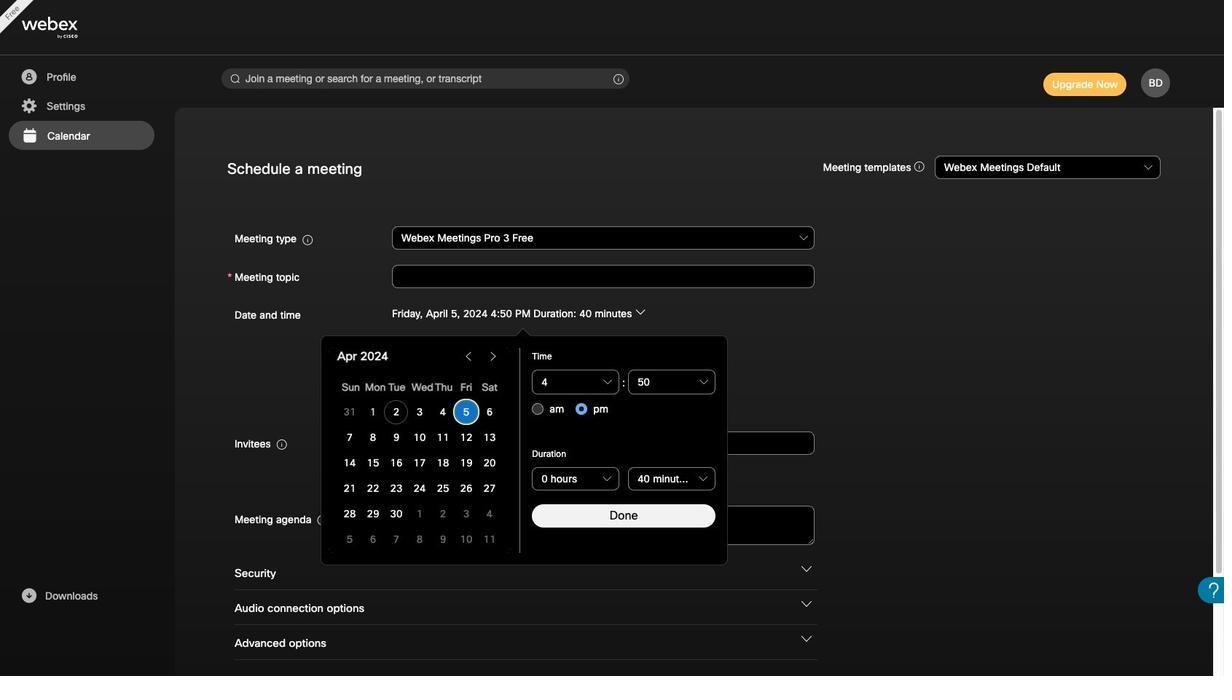 Task type: vqa. For each thing, say whether or not it's contained in the screenshot.
the bottommost 'tab list'
no



Task type: locate. For each thing, give the bounding box(es) containing it.
cisco webex image
[[22, 17, 109, 39]]

None text field
[[392, 506, 815, 546]]

application
[[321, 329, 728, 566]]

None text field
[[392, 265, 815, 288], [532, 370, 620, 395], [628, 370, 716, 395], [392, 265, 815, 288], [532, 370, 620, 395], [628, 370, 716, 395]]

selected element
[[463, 407, 469, 418]]

banner
[[0, 0, 1224, 55]]

2 ng down image from the top
[[802, 635, 812, 645]]

1 vertical spatial ng down image
[[802, 635, 812, 645]]

0 vertical spatial ng down image
[[802, 600, 812, 610]]

option group
[[532, 396, 608, 423]]

friday, april 5, 2024 grid
[[338, 375, 501, 554]]

ng down image
[[802, 600, 812, 610], [802, 635, 812, 645]]

mds content download_filled image
[[20, 588, 38, 606]]

group
[[227, 301, 1161, 382], [532, 396, 564, 423], [576, 396, 608, 423]]

None field
[[392, 225, 815, 252]]



Task type: describe. For each thing, give the bounding box(es) containing it.
mds meetings_filled image
[[20, 128, 39, 145]]

ng down image
[[802, 565, 812, 575]]

Join a meeting or search for a meeting, or transcript text field
[[222, 68, 630, 89]]

arrow image
[[635, 307, 645, 317]]

mds people circle_filled image
[[20, 68, 38, 86]]

1 ng down image from the top
[[802, 600, 812, 610]]

mds settings_filled image
[[20, 98, 38, 115]]



